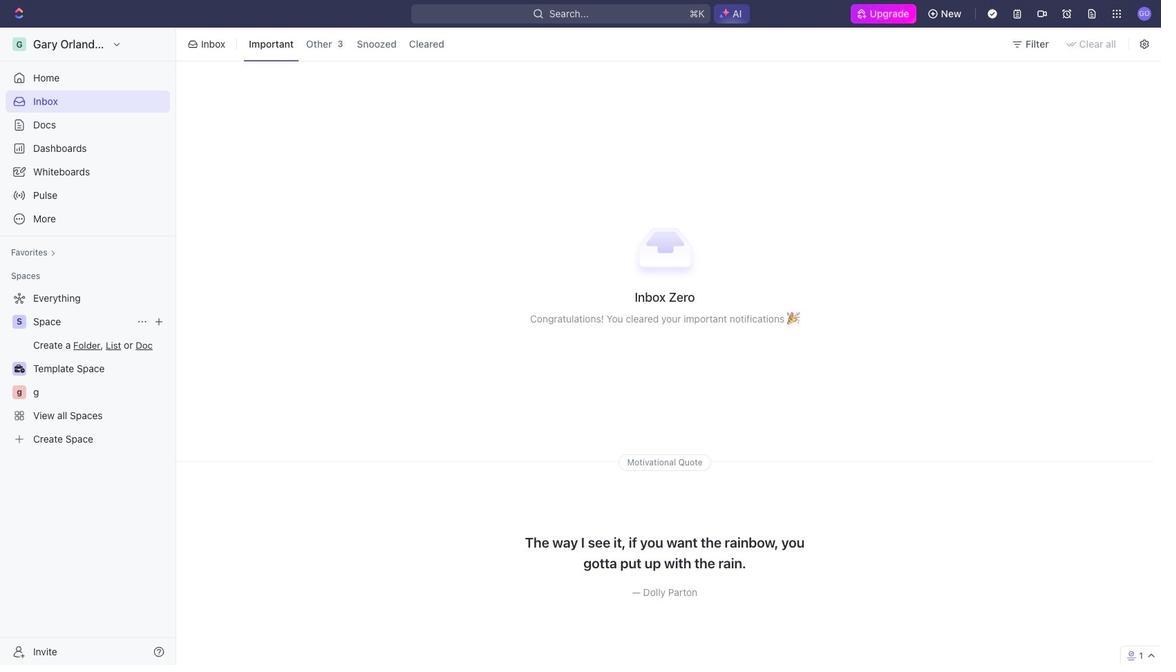 Task type: vqa. For each thing, say whether or not it's contained in the screenshot.
17
no



Task type: describe. For each thing, give the bounding box(es) containing it.
sidebar navigation
[[0, 28, 179, 666]]

gary orlando's workspace, , element
[[12, 37, 26, 51]]



Task type: locate. For each thing, give the bounding box(es) containing it.
tree
[[6, 288, 170, 451]]

business time image
[[14, 365, 25, 373]]

space, , element
[[12, 315, 26, 329]]

tab list
[[241, 25, 452, 64]]

tree inside sidebar navigation
[[6, 288, 170, 451]]

g, , element
[[12, 386, 26, 400]]



